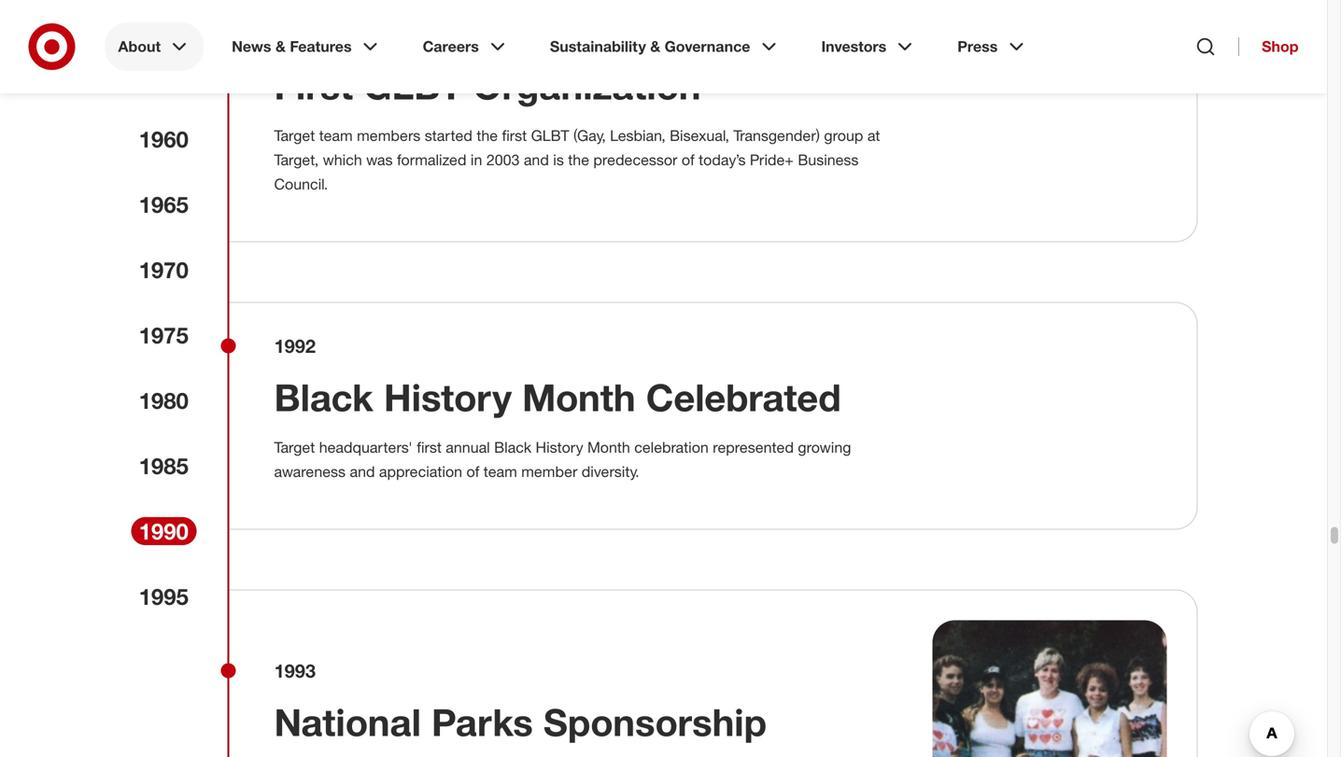 Task type: locate. For each thing, give the bounding box(es) containing it.
1 1992 from the top
[[274, 23, 316, 45]]

1 vertical spatial team
[[484, 463, 517, 481]]

1985
[[139, 453, 189, 480]]

of
[[682, 151, 695, 169], [467, 463, 480, 481]]

today's
[[699, 151, 746, 169]]

0 vertical spatial glbt
[[364, 63, 463, 108]]

1985 link
[[131, 452, 197, 480]]

at
[[868, 127, 881, 145]]

1 vertical spatial black
[[494, 439, 532, 457]]

national
[[274, 700, 421, 746]]

the up 'in'
[[477, 127, 498, 145]]

& for features
[[276, 37, 286, 56]]

and
[[524, 151, 549, 169], [350, 463, 375, 481]]

glbt down careers
[[364, 63, 463, 108]]

of inside the target headquarters' first annual black history month celebration represented growing awareness and appreciation of team member diversity.
[[467, 463, 480, 481]]

business
[[798, 151, 859, 169]]

1 horizontal spatial the
[[568, 151, 590, 169]]

history
[[384, 375, 512, 420], [536, 439, 584, 457]]

1 horizontal spatial glbt
[[531, 127, 570, 145]]

1960 link
[[131, 125, 197, 153]]

target up awareness
[[274, 439, 315, 457]]

target
[[274, 127, 315, 145], [274, 439, 315, 457]]

about link
[[105, 22, 204, 71]]

target up target,
[[274, 127, 315, 145]]

1 vertical spatial and
[[350, 463, 375, 481]]

1 horizontal spatial of
[[682, 151, 695, 169]]

0 horizontal spatial team
[[319, 127, 353, 145]]

&
[[276, 37, 286, 56], [650, 37, 661, 56]]

a group of people posing for a photo image
[[933, 621, 1167, 758]]

2 1992 from the top
[[274, 335, 316, 357]]

shop
[[1262, 37, 1299, 56]]

0 horizontal spatial and
[[350, 463, 375, 481]]

black
[[274, 375, 374, 420], [494, 439, 532, 457]]

1990
[[139, 518, 189, 545]]

glbt inside target team members started the first glbt (gay, lesbian, bisexual, transgender) group at target, which was formalized in 2003 and is the predecessor of today's pride+ business council.
[[531, 127, 570, 145]]

1975
[[139, 322, 189, 349]]

annual
[[446, 439, 490, 457]]

first
[[502, 127, 527, 145], [417, 439, 442, 457]]

celebration
[[635, 439, 709, 457]]

1 vertical spatial first
[[417, 439, 442, 457]]

member
[[522, 463, 578, 481]]

0 horizontal spatial &
[[276, 37, 286, 56]]

of down bisexual,
[[682, 151, 695, 169]]

headquarters'
[[319, 439, 413, 457]]

press
[[958, 37, 998, 56]]

target inside the target headquarters' first annual black history month celebration represented growing awareness and appreciation of team member diversity.
[[274, 439, 315, 457]]

and inside the target headquarters' first annual black history month celebration represented growing awareness and appreciation of team member diversity.
[[350, 463, 375, 481]]

& inside "link"
[[650, 37, 661, 56]]

history up annual
[[384, 375, 512, 420]]

the
[[477, 127, 498, 145], [568, 151, 590, 169]]

month
[[522, 375, 636, 420], [588, 439, 630, 457]]

members
[[357, 127, 421, 145]]

lesbian,
[[610, 127, 666, 145]]

first up the '2003'
[[502, 127, 527, 145]]

1 vertical spatial history
[[536, 439, 584, 457]]

month inside the target headquarters' first annual black history month celebration represented growing awareness and appreciation of team member diversity.
[[588, 439, 630, 457]]

target headquarters' first annual black history month celebration represented growing awareness and appreciation of team member diversity.
[[274, 439, 852, 481]]

2 target from the top
[[274, 439, 315, 457]]

1 horizontal spatial and
[[524, 151, 549, 169]]

0 vertical spatial black
[[274, 375, 374, 420]]

0 horizontal spatial first
[[417, 439, 442, 457]]

sustainability
[[550, 37, 646, 56]]

1 vertical spatial target
[[274, 439, 315, 457]]

history inside the target headquarters' first annual black history month celebration represented growing awareness and appreciation of team member diversity.
[[536, 439, 584, 457]]

1 vertical spatial of
[[467, 463, 480, 481]]

& right news
[[276, 37, 286, 56]]

1 horizontal spatial black
[[494, 439, 532, 457]]

target inside target team members started the first glbt (gay, lesbian, bisexual, transgender) group at target, which was formalized in 2003 and is the predecessor of today's pride+ business council.
[[274, 127, 315, 145]]

1975 link
[[131, 321, 197, 349]]

0 horizontal spatial glbt
[[364, 63, 463, 108]]

history up "member"
[[536, 439, 584, 457]]

1992 for black history month celebrated
[[274, 335, 316, 357]]

and down headquarters'
[[350, 463, 375, 481]]

0 vertical spatial team
[[319, 127, 353, 145]]

glbt up is at the top left
[[531, 127, 570, 145]]

1 target from the top
[[274, 127, 315, 145]]

predecessor
[[594, 151, 678, 169]]

black up headquarters'
[[274, 375, 374, 420]]

0 vertical spatial first
[[502, 127, 527, 145]]

team down annual
[[484, 463, 517, 481]]

first inside the target headquarters' first annual black history month celebration represented growing awareness and appreciation of team member diversity.
[[417, 439, 442, 457]]

0 vertical spatial of
[[682, 151, 695, 169]]

0 vertical spatial and
[[524, 151, 549, 169]]

0 vertical spatial month
[[522, 375, 636, 420]]

1 vertical spatial month
[[588, 439, 630, 457]]

1 horizontal spatial team
[[484, 463, 517, 481]]

2003
[[487, 151, 520, 169]]

2 & from the left
[[650, 37, 661, 56]]

1 horizontal spatial &
[[650, 37, 661, 56]]

target for first glbt organization
[[274, 127, 315, 145]]

pride+
[[750, 151, 794, 169]]

1 vertical spatial 1992
[[274, 335, 316, 357]]

and left is at the top left
[[524, 151, 549, 169]]

glbt
[[364, 63, 463, 108], [531, 127, 570, 145]]

1992
[[274, 23, 316, 45], [274, 335, 316, 357]]

governance
[[665, 37, 751, 56]]

0 horizontal spatial the
[[477, 127, 498, 145]]

0 vertical spatial 1992
[[274, 23, 316, 45]]

0 horizontal spatial of
[[467, 463, 480, 481]]

bisexual,
[[670, 127, 730, 145]]

1 horizontal spatial first
[[502, 127, 527, 145]]

1 horizontal spatial history
[[536, 439, 584, 457]]

of down annual
[[467, 463, 480, 481]]

1 & from the left
[[276, 37, 286, 56]]

1995 link
[[131, 583, 197, 611]]

first up appreciation
[[417, 439, 442, 457]]

council.
[[274, 175, 328, 193]]

represented
[[713, 439, 794, 457]]

0 horizontal spatial history
[[384, 375, 512, 420]]

black up "member"
[[494, 439, 532, 457]]

careers
[[423, 37, 479, 56]]

careers link
[[410, 22, 522, 71]]

month up the target headquarters' first annual black history month celebration represented growing awareness and appreciation of team member diversity.
[[522, 375, 636, 420]]

1970
[[139, 256, 189, 284]]

was
[[366, 151, 393, 169]]

awareness
[[274, 463, 346, 481]]

0 vertical spatial target
[[274, 127, 315, 145]]

the right is at the top left
[[568, 151, 590, 169]]

month up diversity. on the bottom left of the page
[[588, 439, 630, 457]]

team inside target team members started the first glbt (gay, lesbian, bisexual, transgender) group at target, which was formalized in 2003 and is the predecessor of today's pride+ business council.
[[319, 127, 353, 145]]

national parks sponsorship
[[274, 700, 767, 746]]

sustainability & governance
[[550, 37, 751, 56]]

& left governance
[[650, 37, 661, 56]]

1 vertical spatial glbt
[[531, 127, 570, 145]]

0 vertical spatial history
[[384, 375, 512, 420]]

parks
[[432, 700, 533, 746]]

1965 link
[[131, 191, 197, 219]]

team up 'which'
[[319, 127, 353, 145]]

team
[[319, 127, 353, 145], [484, 463, 517, 481]]



Task type: describe. For each thing, give the bounding box(es) containing it.
and inside target team members started the first glbt (gay, lesbian, bisexual, transgender) group at target, which was formalized in 2003 and is the predecessor of today's pride+ business council.
[[524, 151, 549, 169]]

about
[[118, 37, 161, 56]]

which
[[323, 151, 362, 169]]

appreciation
[[379, 463, 463, 481]]

organization
[[473, 63, 701, 108]]

team inside the target headquarters' first annual black history month celebration represented growing awareness and appreciation of team member diversity.
[[484, 463, 517, 481]]

black inside the target headquarters' first annual black history month celebration represented growing awareness and appreciation of team member diversity.
[[494, 439, 532, 457]]

news & features link
[[219, 22, 395, 71]]

celebrated
[[646, 375, 842, 420]]

1980
[[139, 387, 189, 414]]

started
[[425, 127, 473, 145]]

& for governance
[[650, 37, 661, 56]]

news
[[232, 37, 271, 56]]

in
[[471, 151, 482, 169]]

investors link
[[809, 22, 930, 71]]

first glbt organization
[[274, 63, 701, 108]]

shop link
[[1239, 37, 1299, 56]]

news & features
[[232, 37, 352, 56]]

first
[[274, 63, 353, 108]]

1995
[[139, 583, 189, 611]]

press link
[[945, 22, 1041, 71]]

is
[[553, 151, 564, 169]]

1993
[[274, 660, 316, 683]]

features
[[290, 37, 352, 56]]

target for black history month celebrated
[[274, 439, 315, 457]]

national parks sponsorship button
[[274, 700, 767, 746]]

of inside target team members started the first glbt (gay, lesbian, bisexual, transgender) group at target, which was formalized in 2003 and is the predecessor of today's pride+ business council.
[[682, 151, 695, 169]]

0 vertical spatial the
[[477, 127, 498, 145]]

1970 link
[[131, 256, 197, 284]]

(gay,
[[574, 127, 606, 145]]

formalized
[[397, 151, 467, 169]]

group
[[824, 127, 864, 145]]

diversity.
[[582, 463, 640, 481]]

1960
[[139, 126, 189, 153]]

transgender)
[[734, 127, 820, 145]]

target team members started the first glbt (gay, lesbian, bisexual, transgender) group at target, which was formalized in 2003 and is the predecessor of today's pride+ business council.
[[274, 127, 881, 193]]

1 vertical spatial the
[[568, 151, 590, 169]]

sustainability & governance link
[[537, 22, 794, 71]]

sponsorship
[[544, 700, 767, 746]]

growing
[[798, 439, 852, 457]]

target,
[[274, 151, 319, 169]]

1965
[[139, 191, 189, 218]]

0 horizontal spatial black
[[274, 375, 374, 420]]

1990 link
[[131, 518, 197, 546]]

investors
[[822, 37, 887, 56]]

1992 for first glbt organization
[[274, 23, 316, 45]]

1980 link
[[131, 387, 197, 415]]

first inside target team members started the first glbt (gay, lesbian, bisexual, transgender) group at target, which was formalized in 2003 and is the predecessor of today's pride+ business council.
[[502, 127, 527, 145]]

black history month celebrated
[[274, 375, 842, 420]]



Task type: vqa. For each thing, say whether or not it's contained in the screenshot.
the leftmost women
no



